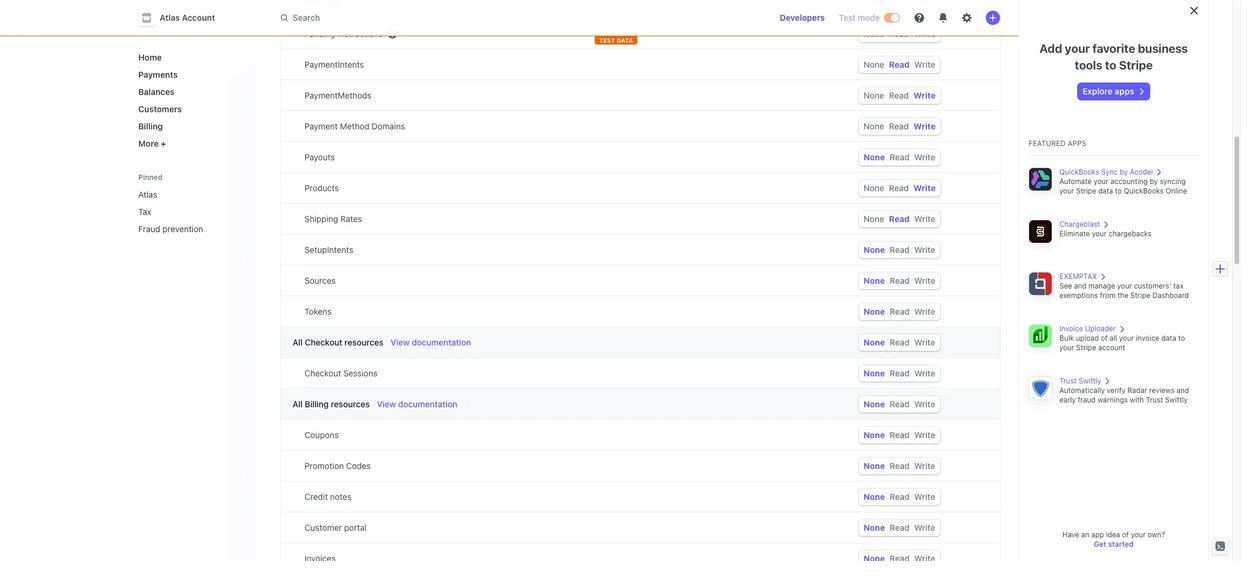 Task type: vqa. For each thing, say whether or not it's contained in the screenshot.
PaymentIntents's Write button
yes



Task type: describe. For each thing, give the bounding box(es) containing it.
write for payment method domains
[[914, 121, 936, 131]]

tools
[[1075, 58, 1103, 72]]

none read write for paymentintents
[[864, 59, 936, 69]]

to inside bulk upload of all your invoice data to your stripe account
[[1179, 334, 1186, 343]]

payments
[[138, 69, 178, 80]]

atlas for atlas account
[[160, 12, 180, 23]]

search
[[293, 12, 320, 23]]

have an app idea of your own? get started
[[1063, 530, 1166, 549]]

manage
[[1089, 282, 1116, 290]]

customers'
[[1135, 282, 1172, 290]]

read button for paymentmethods
[[890, 90, 910, 100]]

pinned navigation links element
[[134, 167, 250, 239]]

invoice uploader image
[[1029, 324, 1053, 348]]

apps
[[1116, 86, 1135, 96]]

checkout sessions
[[305, 368, 378, 378]]

the
[[1118, 291, 1129, 300]]

none button for checkout sessions
[[864, 368, 886, 378]]

products
[[305, 183, 339, 193]]

none for coupons
[[864, 430, 886, 440]]

radar
[[1128, 386, 1148, 395]]

13 none button from the top
[[864, 399, 886, 409]]

write button for payouts
[[915, 152, 936, 162]]

of inside bulk upload of all your invoice data to your stripe account
[[1102, 334, 1108, 343]]

view documentation for all checkout resources
[[391, 337, 471, 347]]

write button for paymentmethods
[[914, 90, 936, 100]]

your inside have an app idea of your own? get started
[[1132, 530, 1147, 539]]

explore apps link
[[1079, 83, 1150, 100]]

documentation for all checkout resources
[[412, 337, 471, 347]]

billing link
[[134, 116, 248, 136]]

payouts
[[305, 152, 335, 162]]

fraud prevention
[[138, 224, 203, 234]]

none for customer portal
[[864, 523, 886, 533]]

explore
[[1083, 86, 1113, 96]]

none for payouts
[[864, 152, 886, 162]]

warnings
[[1098, 396, 1129, 404]]

read button for setupintents
[[890, 245, 910, 255]]

exemptions
[[1060, 291, 1099, 300]]

uploader
[[1086, 324, 1117, 333]]

an
[[1082, 530, 1090, 539]]

view documentation link for all checkout resources
[[391, 337, 471, 349]]

tokens
[[305, 306, 332, 317]]

codes
[[346, 461, 371, 471]]

none button for payment method domains
[[864, 121, 885, 131]]

prevention
[[163, 224, 203, 234]]

method
[[340, 121, 370, 131]]

all billing resources
[[293, 399, 370, 409]]

trust swiftly
[[1060, 377, 1102, 385]]

see
[[1060, 282, 1073, 290]]

chargeblast
[[1060, 220, 1101, 229]]

stripe inside 'add your favorite business tools to stripe'
[[1120, 58, 1154, 72]]

none read write for shipping rates
[[864, 214, 936, 224]]

11 none read write from the top
[[864, 337, 936, 347]]

write for sources
[[915, 276, 936, 286]]

sources
[[305, 276, 336, 286]]

write button for paymentintents
[[915, 59, 936, 69]]

resources for all billing resources
[[331, 399, 370, 409]]

atlas account button
[[138, 10, 227, 26]]

view documentation for all billing resources
[[377, 399, 458, 409]]

Search text field
[[274, 7, 609, 29]]

stripe inside see and manage your customers' tax exemptions from the stripe dashboard
[[1131, 291, 1151, 300]]

account
[[1099, 343, 1126, 352]]

to inside 'add your favorite business tools to stripe'
[[1106, 58, 1117, 72]]

none read write for promotion codes
[[864, 461, 936, 471]]

automate
[[1060, 177, 1092, 186]]

paymentmethods
[[305, 90, 372, 100]]

developers link
[[776, 8, 830, 27]]

sync
[[1102, 167, 1119, 176]]

sessions
[[344, 368, 378, 378]]

home
[[138, 52, 162, 62]]

none for products
[[864, 183, 885, 193]]

none read write for coupons
[[864, 430, 936, 440]]

write for setupintents
[[915, 245, 936, 255]]

read for payouts
[[890, 152, 910, 162]]

developers
[[780, 12, 825, 23]]

read button for checkout sessions
[[890, 368, 910, 378]]

write for coupons
[[915, 430, 936, 440]]

with
[[1131, 396, 1145, 404]]

business
[[1139, 42, 1189, 55]]

settings image
[[962, 13, 972, 23]]

tax link
[[134, 202, 248, 222]]

read button for credit notes
[[890, 492, 910, 502]]

atlas link
[[134, 185, 248, 204]]

read for setupintents
[[890, 245, 910, 255]]

online
[[1166, 187, 1188, 195]]

pinned element
[[134, 185, 248, 239]]

test
[[840, 12, 856, 23]]

none for paymentintents
[[864, 59, 885, 69]]

promotion
[[305, 461, 344, 471]]

bulk upload of all your invoice data to your stripe account
[[1060, 334, 1186, 352]]

all for all billing resources
[[293, 399, 303, 409]]

explore apps
[[1083, 86, 1135, 96]]

1 none from the top
[[864, 29, 885, 39]]

swiftly inside automatically verify radar reviews and early fraud warnings with trust swiftly
[[1166, 396, 1189, 404]]

credit notes
[[305, 492, 352, 502]]

all for all checkout resources
[[293, 337, 303, 347]]

core navigation links element
[[134, 48, 248, 153]]

dashboard
[[1153, 291, 1190, 300]]

none button for products
[[864, 183, 885, 193]]

shipping
[[305, 214, 338, 224]]

write for payouts
[[915, 152, 936, 162]]

write for credit notes
[[915, 492, 936, 502]]

accounting
[[1111, 177, 1149, 186]]

13 none read write from the top
[[864, 399, 936, 409]]

quickbooks sync by acodei
[[1060, 167, 1154, 176]]

see and manage your customers' tax exemptions from the stripe dashboard
[[1060, 282, 1190, 300]]

started
[[1109, 540, 1134, 549]]

paymentintents
[[305, 59, 364, 69]]

more +
[[138, 138, 166, 148]]

11 none button from the top
[[864, 337, 886, 347]]

and inside automatically verify radar reviews and early fraud warnings with trust swiftly
[[1177, 386, 1190, 395]]

to inside automate your accounting by syncing your stripe data to quickbooks online
[[1116, 187, 1123, 195]]

account
[[182, 12, 215, 23]]

acodei
[[1131, 167, 1154, 176]]

payments link
[[134, 65, 248, 84]]

none button for paymentmethods
[[864, 90, 885, 100]]

chargebacks
[[1109, 229, 1152, 238]]

write for customer portal
[[915, 523, 936, 533]]

featured apps
[[1029, 139, 1087, 148]]

0 vertical spatial quickbooks
[[1060, 167, 1100, 176]]

have
[[1063, 530, 1080, 539]]

read for payment method domains
[[890, 121, 910, 131]]

write button for shipping rates
[[915, 214, 936, 224]]

view for all billing resources
[[377, 399, 396, 409]]

write for shipping rates
[[915, 214, 936, 224]]

none for checkout sessions
[[864, 368, 886, 378]]

read button for paymentintents
[[890, 59, 910, 69]]

write for checkout sessions
[[915, 368, 936, 378]]

write button for customer portal
[[915, 523, 936, 533]]

write button for payment method domains
[[914, 121, 936, 131]]

write button for products
[[914, 183, 936, 193]]

atlas for atlas
[[138, 189, 157, 200]]

0 horizontal spatial by
[[1121, 167, 1129, 176]]

automatically
[[1060, 386, 1106, 395]]

tax
[[138, 207, 151, 217]]

read button for payment method domains
[[890, 121, 910, 131]]

syncing
[[1161, 177, 1187, 186]]

your inside see and manage your customers' tax exemptions from the stripe dashboard
[[1118, 282, 1133, 290]]

none for shipping rates
[[864, 214, 885, 224]]

read for shipping rates
[[890, 214, 910, 224]]

pinned
[[138, 173, 163, 182]]

trust inside automatically verify radar reviews and early fraud warnings with trust swiftly
[[1147, 396, 1164, 404]]

write button for credit notes
[[915, 492, 936, 502]]

quickbooks inside automate your accounting by syncing your stripe data to quickbooks online
[[1125, 187, 1164, 195]]

add your favorite business tools to stripe
[[1040, 42, 1189, 72]]

credit
[[305, 492, 328, 502]]

none for sources
[[864, 276, 886, 286]]

atlas account
[[160, 12, 215, 23]]

from
[[1101, 291, 1116, 300]]

apps
[[1068, 139, 1087, 148]]

read button for coupons
[[890, 430, 910, 440]]

test mode
[[840, 12, 881, 23]]

invoice uploader
[[1060, 324, 1117, 333]]

customer
[[305, 523, 342, 533]]

customers link
[[134, 99, 248, 119]]

read for credit notes
[[890, 492, 910, 502]]

1 checkout from the top
[[305, 337, 343, 347]]

featured
[[1029, 139, 1066, 148]]



Task type: locate. For each thing, give the bounding box(es) containing it.
9 none read write from the top
[[864, 276, 936, 286]]

your down bulk
[[1060, 343, 1075, 352]]

none read write for paymentmethods
[[864, 90, 936, 100]]

data inside automate your accounting by syncing your stripe data to quickbooks online
[[1099, 187, 1114, 195]]

none read write for products
[[864, 183, 936, 193]]

get
[[1095, 540, 1107, 549]]

15 none from the top
[[864, 461, 886, 471]]

none button for tokens
[[864, 306, 886, 317]]

and right reviews
[[1177, 386, 1190, 395]]

add
[[1040, 42, 1063, 55]]

customers
[[138, 104, 182, 114]]

swiftly up automatically
[[1079, 377, 1102, 385]]

none read write
[[864, 29, 936, 39], [864, 59, 936, 69], [864, 90, 936, 100], [864, 121, 936, 131], [864, 152, 936, 162], [864, 183, 936, 193], [864, 214, 936, 224], [864, 245, 936, 255], [864, 276, 936, 286], [864, 306, 936, 317], [864, 337, 936, 347], [864, 368, 936, 378], [864, 399, 936, 409], [864, 430, 936, 440], [864, 461, 936, 471], [864, 492, 936, 502], [864, 523, 936, 533]]

8 none from the top
[[864, 245, 886, 255]]

your down chargeblast
[[1093, 229, 1107, 238]]

0 vertical spatial checkout
[[305, 337, 343, 347]]

quickbooks
[[1060, 167, 1100, 176], [1125, 187, 1164, 195]]

documentation
[[412, 337, 471, 347], [398, 399, 458, 409]]

none read write for sources
[[864, 276, 936, 286]]

10 none read write from the top
[[864, 306, 936, 317]]

favorite
[[1093, 42, 1136, 55]]

coupons
[[305, 430, 339, 440]]

17 none from the top
[[864, 523, 886, 533]]

12 none read write from the top
[[864, 368, 936, 378]]

0 horizontal spatial billing
[[138, 121, 163, 131]]

your up tools
[[1066, 42, 1091, 55]]

view documentation
[[391, 337, 471, 347], [377, 399, 458, 409]]

6 none from the top
[[864, 183, 885, 193]]

to down favorite at top
[[1106, 58, 1117, 72]]

write for promotion codes
[[915, 461, 936, 471]]

invoice
[[1137, 334, 1160, 343]]

write button for tokens
[[915, 306, 936, 317]]

your down automate
[[1060, 187, 1075, 195]]

read for checkout sessions
[[890, 368, 910, 378]]

Search search field
[[274, 7, 609, 29]]

none button
[[864, 29, 885, 39], [864, 59, 885, 69], [864, 90, 885, 100], [864, 121, 885, 131], [864, 152, 886, 162], [864, 183, 885, 193], [864, 214, 885, 224], [864, 245, 886, 255], [864, 276, 886, 286], [864, 306, 886, 317], [864, 337, 886, 347], [864, 368, 886, 378], [864, 399, 886, 409], [864, 430, 886, 440], [864, 461, 886, 471], [864, 492, 886, 502], [864, 523, 886, 533]]

promotion codes
[[305, 461, 371, 471]]

0 vertical spatial and
[[1075, 282, 1087, 290]]

8 none button from the top
[[864, 245, 886, 255]]

customer portal
[[305, 523, 367, 533]]

view documentation link for all billing resources
[[377, 399, 458, 410]]

2 all from the top
[[293, 399, 303, 409]]

test data
[[600, 37, 633, 44]]

16 none button from the top
[[864, 492, 886, 502]]

notes
[[330, 492, 352, 502]]

by
[[1121, 167, 1129, 176], [1151, 177, 1159, 186]]

own?
[[1149, 530, 1166, 539]]

none read write for payment method domains
[[864, 121, 936, 131]]

6 none button from the top
[[864, 183, 885, 193]]

none button for promotion codes
[[864, 461, 886, 471]]

fraud
[[1079, 396, 1096, 404]]

quickbooks up automate
[[1060, 167, 1100, 176]]

0 vertical spatial billing
[[138, 121, 163, 131]]

write button for promotion codes
[[915, 461, 936, 471]]

documentation for all billing resources
[[398, 399, 458, 409]]

view
[[391, 337, 410, 347], [377, 399, 396, 409]]

0 vertical spatial atlas
[[160, 12, 180, 23]]

0 vertical spatial to
[[1106, 58, 1117, 72]]

data down quickbooks sync by acodei at the top right of page
[[1099, 187, 1114, 195]]

read button for products
[[890, 183, 910, 193]]

5 none button from the top
[[864, 152, 886, 162]]

to
[[1106, 58, 1117, 72], [1116, 187, 1123, 195], [1179, 334, 1186, 343]]

resources for all checkout resources
[[345, 337, 384, 347]]

of
[[1102, 334, 1108, 343], [1123, 530, 1130, 539]]

atlas inside pinned element
[[138, 189, 157, 200]]

9 none from the top
[[864, 276, 886, 286]]

read for promotion codes
[[890, 461, 910, 471]]

billing up coupons
[[305, 399, 329, 409]]

write for products
[[914, 183, 936, 193]]

exemptax image
[[1029, 272, 1053, 296]]

payment
[[305, 121, 338, 131]]

none button for paymentintents
[[864, 59, 885, 69]]

view documentation link
[[391, 337, 471, 349], [377, 399, 458, 410]]

14 none from the top
[[864, 430, 886, 440]]

none for promotion codes
[[864, 461, 886, 471]]

write button for sources
[[915, 276, 936, 286]]

0 horizontal spatial of
[[1102, 334, 1108, 343]]

trust swiftly image
[[1029, 377, 1053, 400]]

0 vertical spatial view documentation
[[391, 337, 471, 347]]

1 vertical spatial billing
[[305, 399, 329, 409]]

setupintents
[[305, 245, 354, 255]]

5 none read write from the top
[[864, 152, 936, 162]]

0 vertical spatial resources
[[345, 337, 384, 347]]

1 vertical spatial all
[[293, 399, 303, 409]]

by inside automate your accounting by syncing your stripe data to quickbooks online
[[1151, 177, 1159, 186]]

none button for shipping rates
[[864, 214, 885, 224]]

write button for setupintents
[[915, 245, 936, 255]]

none read write for setupintents
[[864, 245, 936, 255]]

upload
[[1077, 334, 1100, 343]]

read for paymentintents
[[890, 59, 910, 69]]

trust up automatically
[[1060, 377, 1077, 385]]

write for tokens
[[915, 306, 936, 317]]

stripe down automate
[[1077, 187, 1097, 195]]

15 none read write from the top
[[864, 461, 936, 471]]

none button for coupons
[[864, 430, 886, 440]]

1 vertical spatial atlas
[[138, 189, 157, 200]]

billing inside core navigation links element
[[138, 121, 163, 131]]

1 vertical spatial data
[[1162, 334, 1177, 343]]

atlas left 'account'
[[160, 12, 180, 23]]

eliminate your chargebacks
[[1060, 229, 1152, 238]]

funding
[[305, 29, 336, 39]]

all
[[1110, 334, 1118, 343]]

1 none read write from the top
[[864, 29, 936, 39]]

automate your accounting by syncing your stripe data to quickbooks online
[[1060, 177, 1188, 195]]

and up exemptions
[[1075, 282, 1087, 290]]

1 horizontal spatial trust
[[1147, 396, 1164, 404]]

2 none from the top
[[864, 59, 885, 69]]

17 none read write from the top
[[864, 523, 936, 533]]

15 none button from the top
[[864, 461, 886, 471]]

0 horizontal spatial swiftly
[[1079, 377, 1102, 385]]

swiftly down reviews
[[1166, 396, 1189, 404]]

of up started
[[1123, 530, 1130, 539]]

read button for payouts
[[890, 152, 910, 162]]

10 none button from the top
[[864, 306, 886, 317]]

1 horizontal spatial data
[[1162, 334, 1177, 343]]

write button for coupons
[[915, 430, 936, 440]]

0 vertical spatial documentation
[[412, 337, 471, 347]]

1 vertical spatial quickbooks
[[1125, 187, 1164, 195]]

14 none button from the top
[[864, 430, 886, 440]]

1 vertical spatial trust
[[1147, 396, 1164, 404]]

12 none button from the top
[[864, 368, 886, 378]]

chargeblast image
[[1029, 220, 1053, 244]]

quickbooks sync by acodei image
[[1029, 167, 1053, 191]]

invoice
[[1060, 324, 1084, 333]]

write
[[914, 29, 936, 39], [915, 59, 936, 69], [914, 90, 936, 100], [914, 121, 936, 131], [915, 152, 936, 162], [914, 183, 936, 193], [915, 214, 936, 224], [915, 245, 936, 255], [915, 276, 936, 286], [915, 306, 936, 317], [915, 337, 936, 347], [915, 368, 936, 378], [915, 399, 936, 409], [915, 430, 936, 440], [915, 461, 936, 471], [915, 492, 936, 502], [915, 523, 936, 533]]

view for all checkout resources
[[391, 337, 410, 347]]

portal
[[344, 523, 367, 533]]

read for products
[[890, 183, 910, 193]]

atlas inside button
[[160, 12, 180, 23]]

atlas
[[160, 12, 180, 23], [138, 189, 157, 200]]

1 horizontal spatial by
[[1151, 177, 1159, 186]]

your inside 'add your favorite business tools to stripe'
[[1066, 42, 1091, 55]]

none for payment method domains
[[864, 121, 885, 131]]

10 none from the top
[[864, 306, 886, 317]]

your right "all"
[[1120, 334, 1135, 343]]

more
[[138, 138, 159, 148]]

13 none from the top
[[864, 399, 886, 409]]

0 vertical spatial swiftly
[[1079, 377, 1102, 385]]

by up accounting
[[1121, 167, 1129, 176]]

1 all from the top
[[293, 337, 303, 347]]

read button for sources
[[890, 276, 910, 286]]

1 vertical spatial swiftly
[[1166, 396, 1189, 404]]

read for sources
[[890, 276, 910, 286]]

none for tokens
[[864, 306, 886, 317]]

3 none from the top
[[864, 90, 885, 100]]

atlas down pinned
[[138, 189, 157, 200]]

4 none button from the top
[[864, 121, 885, 131]]

1 vertical spatial of
[[1123, 530, 1130, 539]]

17 none button from the top
[[864, 523, 886, 533]]

16 none read write from the top
[[864, 492, 936, 502]]

1 none button from the top
[[864, 29, 885, 39]]

3 none read write from the top
[[864, 90, 936, 100]]

stripe down customers'
[[1131, 291, 1151, 300]]

none button for payouts
[[864, 152, 886, 162]]

and
[[1075, 282, 1087, 290], [1177, 386, 1190, 395]]

0 horizontal spatial and
[[1075, 282, 1087, 290]]

quickbooks down accounting
[[1125, 187, 1164, 195]]

rates
[[341, 214, 362, 224]]

0 vertical spatial view documentation link
[[391, 337, 471, 349]]

help image
[[915, 13, 924, 23]]

write for paymentintents
[[915, 59, 936, 69]]

1 vertical spatial resources
[[331, 399, 370, 409]]

swiftly
[[1079, 377, 1102, 385], [1166, 396, 1189, 404]]

balances link
[[134, 82, 248, 102]]

get started link
[[1095, 540, 1134, 549]]

mode
[[858, 12, 881, 23]]

0 horizontal spatial data
[[1099, 187, 1114, 195]]

2 none read write from the top
[[864, 59, 936, 69]]

resources up sessions in the left of the page
[[345, 337, 384, 347]]

2 none button from the top
[[864, 59, 885, 69]]

funding instructions
[[305, 29, 383, 39]]

to right invoice
[[1179, 334, 1186, 343]]

0 vertical spatial of
[[1102, 334, 1108, 343]]

3 none button from the top
[[864, 90, 885, 100]]

1 horizontal spatial of
[[1123, 530, 1130, 539]]

11 none from the top
[[864, 337, 886, 347]]

stripe down upload
[[1077, 343, 1097, 352]]

14 none read write from the top
[[864, 430, 936, 440]]

write button
[[914, 29, 936, 39], [915, 59, 936, 69], [914, 90, 936, 100], [914, 121, 936, 131], [915, 152, 936, 162], [914, 183, 936, 193], [915, 214, 936, 224], [915, 245, 936, 255], [915, 276, 936, 286], [915, 306, 936, 317], [915, 337, 936, 347], [915, 368, 936, 378], [915, 399, 936, 409], [915, 430, 936, 440], [915, 461, 936, 471], [915, 492, 936, 502], [915, 523, 936, 533]]

read for tokens
[[890, 306, 910, 317]]

read button for promotion codes
[[890, 461, 910, 471]]

none read write for customer portal
[[864, 523, 936, 533]]

write button for checkout sessions
[[915, 368, 936, 378]]

1 vertical spatial to
[[1116, 187, 1123, 195]]

read button for customer portal
[[890, 523, 910, 533]]

1 horizontal spatial billing
[[305, 399, 329, 409]]

eliminate
[[1060, 229, 1091, 238]]

resources down checkout sessions
[[331, 399, 370, 409]]

none button for credit notes
[[864, 492, 886, 502]]

1 horizontal spatial and
[[1177, 386, 1190, 395]]

by down acodei
[[1151, 177, 1159, 186]]

read for coupons
[[890, 430, 910, 440]]

data
[[1099, 187, 1114, 195], [1162, 334, 1177, 343]]

your
[[1066, 42, 1091, 55], [1094, 177, 1109, 186], [1060, 187, 1075, 195], [1093, 229, 1107, 238], [1118, 282, 1133, 290], [1120, 334, 1135, 343], [1060, 343, 1075, 352], [1132, 530, 1147, 539]]

none read write for payouts
[[864, 152, 936, 162]]

8 none read write from the top
[[864, 245, 936, 255]]

1 vertical spatial view documentation
[[377, 399, 458, 409]]

1 horizontal spatial quickbooks
[[1125, 187, 1164, 195]]

read
[[890, 29, 910, 39], [890, 59, 910, 69], [890, 90, 910, 100], [890, 121, 910, 131], [890, 152, 910, 162], [890, 183, 910, 193], [890, 214, 910, 224], [890, 245, 910, 255], [890, 276, 910, 286], [890, 306, 910, 317], [890, 337, 910, 347], [890, 368, 910, 378], [890, 399, 910, 409], [890, 430, 910, 440], [890, 461, 910, 471], [890, 492, 910, 502], [890, 523, 910, 533]]

and inside see and manage your customers' tax exemptions from the stripe dashboard
[[1075, 282, 1087, 290]]

0 vertical spatial by
[[1121, 167, 1129, 176]]

none button for customer portal
[[864, 523, 886, 533]]

stripe inside bulk upload of all your invoice data to your stripe account
[[1077, 343, 1097, 352]]

1 horizontal spatial atlas
[[160, 12, 180, 23]]

stripe inside automate your accounting by syncing your stripe data to quickbooks online
[[1077, 187, 1097, 195]]

app
[[1092, 530, 1105, 539]]

none read write for credit notes
[[864, 492, 936, 502]]

billing up the more +
[[138, 121, 163, 131]]

read button
[[890, 29, 910, 39], [890, 59, 910, 69], [890, 90, 910, 100], [890, 121, 910, 131], [890, 152, 910, 162], [890, 183, 910, 193], [890, 214, 910, 224], [890, 245, 910, 255], [890, 276, 910, 286], [890, 306, 910, 317], [890, 337, 910, 347], [890, 368, 910, 378], [890, 399, 910, 409], [890, 430, 910, 440], [890, 461, 910, 471], [890, 492, 910, 502], [890, 523, 910, 533]]

1 vertical spatial checkout
[[305, 368, 341, 378]]

your up the
[[1118, 282, 1133, 290]]

4 none from the top
[[864, 121, 885, 131]]

0 horizontal spatial atlas
[[138, 189, 157, 200]]

all
[[293, 337, 303, 347], [293, 399, 303, 409]]

home link
[[134, 48, 248, 67]]

your down quickbooks sync by acodei at the top right of page
[[1094, 177, 1109, 186]]

checkout down tokens
[[305, 337, 343, 347]]

none for setupintents
[[864, 245, 886, 255]]

1 vertical spatial and
[[1177, 386, 1190, 395]]

4 none read write from the top
[[864, 121, 936, 131]]

none
[[864, 29, 885, 39], [864, 59, 885, 69], [864, 90, 885, 100], [864, 121, 885, 131], [864, 152, 886, 162], [864, 183, 885, 193], [864, 214, 885, 224], [864, 245, 886, 255], [864, 276, 886, 286], [864, 306, 886, 317], [864, 337, 886, 347], [864, 368, 886, 378], [864, 399, 886, 409], [864, 430, 886, 440], [864, 461, 886, 471], [864, 492, 886, 502], [864, 523, 886, 533]]

+
[[161, 138, 166, 148]]

trust
[[1060, 377, 1077, 385], [1147, 396, 1164, 404]]

of inside have an app idea of your own? get started
[[1123, 530, 1130, 539]]

none read write for tokens
[[864, 306, 936, 317]]

1 vertical spatial view
[[377, 399, 396, 409]]

9 none button from the top
[[864, 276, 886, 286]]

domains
[[372, 121, 405, 131]]

none read write for checkout sessions
[[864, 368, 936, 378]]

trust down reviews
[[1147, 396, 1164, 404]]

2 vertical spatial to
[[1179, 334, 1186, 343]]

fraud prevention link
[[134, 219, 248, 239]]

12 none from the top
[[864, 368, 886, 378]]

5 none from the top
[[864, 152, 886, 162]]

early
[[1060, 396, 1077, 404]]

1 vertical spatial by
[[1151, 177, 1159, 186]]

none button for sources
[[864, 276, 886, 286]]

reviews
[[1150, 386, 1175, 395]]

none button for setupintents
[[864, 245, 886, 255]]

0 horizontal spatial quickbooks
[[1060, 167, 1100, 176]]

0 vertical spatial view
[[391, 337, 410, 347]]

data inside bulk upload of all your invoice data to your stripe account
[[1162, 334, 1177, 343]]

write for paymentmethods
[[914, 90, 936, 100]]

1 vertical spatial documentation
[[398, 399, 458, 409]]

data right invoice
[[1162, 334, 1177, 343]]

2 checkout from the top
[[305, 368, 341, 378]]

1 vertical spatial view documentation link
[[377, 399, 458, 410]]

stripe down favorite at top
[[1120, 58, 1154, 72]]

read button for shipping rates
[[890, 214, 910, 224]]

6 none read write from the top
[[864, 183, 936, 193]]

0 vertical spatial trust
[[1060, 377, 1077, 385]]

0 horizontal spatial trust
[[1060, 377, 1077, 385]]

read button for tokens
[[890, 306, 910, 317]]

checkout up all billing resources
[[305, 368, 341, 378]]

instructions
[[338, 29, 383, 39]]

16 none from the top
[[864, 492, 886, 502]]

0 vertical spatial data
[[1099, 187, 1114, 195]]

bulk
[[1060, 334, 1075, 343]]

to down accounting
[[1116, 187, 1123, 195]]

7 none button from the top
[[864, 214, 885, 224]]

0 vertical spatial all
[[293, 337, 303, 347]]

7 none from the top
[[864, 214, 885, 224]]

shipping rates
[[305, 214, 362, 224]]

none for credit notes
[[864, 492, 886, 502]]

stripe
[[1120, 58, 1154, 72], [1077, 187, 1097, 195], [1131, 291, 1151, 300], [1077, 343, 1097, 352]]

read for paymentmethods
[[890, 90, 910, 100]]

of left "all"
[[1102, 334, 1108, 343]]

all checkout resources
[[293, 337, 384, 347]]

read for customer portal
[[890, 523, 910, 533]]

your left own? on the right bottom
[[1132, 530, 1147, 539]]

7 none read write from the top
[[864, 214, 936, 224]]

1 horizontal spatial swiftly
[[1166, 396, 1189, 404]]

tax
[[1174, 282, 1184, 290]]



